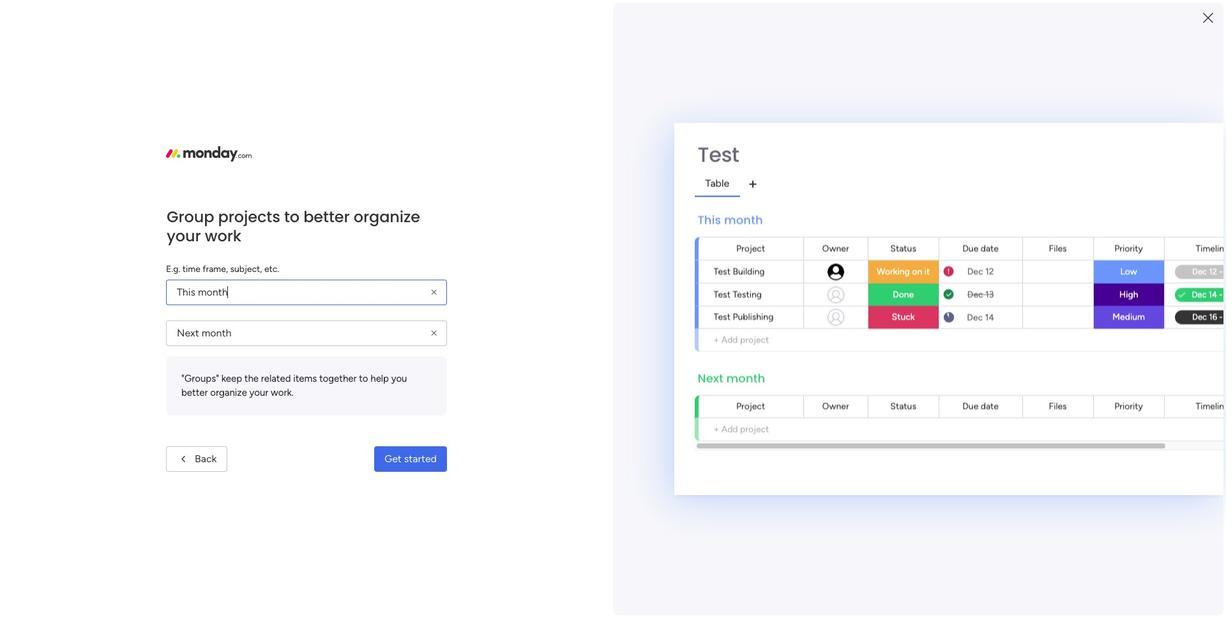 Task type: describe. For each thing, give the bounding box(es) containing it.
workspaces navigation
[[9, 150, 125, 170]]

mobile
[[1055, 226, 1084, 237]]

✨ join us for our online conference dec 14th
[[496, 7, 695, 19]]

2 add from the top
[[722, 424, 738, 434]]

next month
[[698, 370, 766, 386]]

e.g.
[[166, 264, 180, 274]]

2 priority from the top
[[1115, 401, 1144, 412]]

my workspaces
[[254, 374, 336, 388]]

open update feed (inbox) image
[[236, 330, 251, 345]]

for
[[546, 7, 558, 19]]

test building
[[714, 266, 765, 277]]

main workspace work management
[[296, 412, 392, 441]]

2 files from the top
[[1049, 401, 1067, 412]]

get
[[1015, 486, 1030, 498]]

frame,
[[203, 264, 228, 274]]

dapulse x slim image
[[1150, 118, 1165, 134]]

conference
[[605, 7, 654, 19]]

"groups"
[[181, 373, 219, 384]]

learn inside getting started learn how monday.com works
[[1028, 537, 1050, 548]]

better inside group projects to better organize your work
[[304, 206, 350, 227]]

your inside boost your workflow in minutes with ready-made templates
[[1014, 401, 1035, 413]]

join
[[513, 7, 531, 19]]

keep
[[221, 373, 242, 384]]

us
[[533, 7, 543, 19]]

project management
[[270, 259, 369, 272]]

inspired
[[1033, 486, 1069, 498]]

works
[[1126, 537, 1149, 548]]

lottie animation element
[[616, 56, 975, 105]]

>
[[344, 280, 350, 291]]

1 date from the top
[[981, 243, 999, 254]]

get started
[[385, 453, 437, 465]]

templates image image
[[989, 301, 1158, 390]]

0 vertical spatial project
[[737, 243, 766, 254]]

testing
[[733, 289, 762, 300]]

help center element
[[978, 571, 1169, 618]]

1 status from the top
[[891, 243, 917, 254]]

dec
[[656, 7, 673, 19]]

management
[[307, 259, 369, 272]]

0 vertical spatial main
[[352, 280, 371, 291]]

"groups" keep the related items together to help you better organize your work.
[[181, 373, 407, 399]]

items
[[293, 373, 317, 384]]

1 due date from the top
[[963, 243, 999, 254]]

month for this month
[[725, 212, 763, 228]]

1 add from the top
[[722, 334, 738, 345]]

2 + from the top
[[714, 424, 720, 434]]

2 + add project from the top
[[714, 424, 770, 434]]

our
[[1037, 226, 1053, 237]]

0 vertical spatial workspace
[[373, 280, 417, 291]]

feed
[[295, 330, 319, 344]]

1 + add project from the top
[[714, 334, 770, 345]]

the
[[245, 373, 259, 384]]

install our mobile app link
[[1010, 224, 1169, 239]]

etc.
[[264, 264, 279, 274]]

update
[[254, 330, 293, 344]]

update feed (inbox)
[[254, 330, 360, 344]]

you
[[391, 373, 407, 384]]

together
[[319, 373, 357, 384]]

group
[[167, 206, 214, 227]]

work inside group projects to better organize your work
[[205, 225, 242, 246]]

test for test
[[698, 140, 740, 169]]

register in one click → link
[[707, 7, 804, 19]]

started for getting
[[1062, 523, 1091, 534]]

workflow
[[1037, 401, 1079, 413]]

this month
[[698, 212, 763, 228]]

test for test testing
[[714, 289, 731, 300]]

test for test publishing
[[714, 311, 731, 322]]

explore templates
[[1032, 445, 1115, 457]]

2 vertical spatial project
[[737, 401, 766, 412]]

one
[[755, 7, 771, 19]]

this
[[698, 212, 721, 228]]

subject,
[[230, 264, 262, 274]]

test for test building
[[714, 266, 731, 277]]

boost your workflow in minutes with ready-made templates
[[985, 401, 1152, 429]]

next
[[698, 370, 724, 386]]

templates inside button
[[1069, 445, 1115, 457]]

install
[[1010, 226, 1035, 237]]

e.g. time frame, subject, etc.
[[166, 264, 279, 274]]

organize inside group projects to better organize your work
[[354, 206, 420, 227]]

1 vertical spatial project
[[270, 259, 305, 272]]

1 owner from the top
[[823, 243, 850, 254]]

getting started element
[[978, 510, 1169, 561]]

your
[[1051, 123, 1074, 137]]

projects
[[218, 206, 280, 227]]

templates inside boost your workflow in minutes with ready-made templates
[[1043, 416, 1089, 429]]

complete
[[997, 123, 1048, 137]]

get started button
[[374, 447, 447, 472]]

2 owner from the top
[[823, 401, 850, 412]]

E.g. time frame, subject, etc. text field
[[166, 320, 447, 346]]

1 priority from the top
[[1115, 243, 1144, 254]]

time
[[183, 264, 201, 274]]

profile
[[1077, 123, 1110, 137]]

boost
[[985, 401, 1012, 413]]



Task type: locate. For each thing, give the bounding box(es) containing it.
in inside boost your workflow in minutes with ready-made templates
[[1082, 401, 1090, 413]]

better
[[304, 206, 350, 227], [181, 387, 208, 399]]

management
[[289, 280, 342, 291], [335, 430, 392, 441]]

0 horizontal spatial started
[[404, 453, 437, 465]]

0 horizontal spatial in
[[745, 7, 752, 19]]

your up made
[[1014, 401, 1035, 413]]

0 vertical spatial +
[[714, 334, 720, 345]]

2 due from the top
[[963, 401, 979, 412]]

in
[[745, 7, 752, 19], [1082, 401, 1090, 413]]

work right workspace icon
[[312, 430, 333, 441]]

2 status from the top
[[891, 401, 917, 412]]

back button
[[166, 447, 228, 472]]

1 horizontal spatial to
[[359, 373, 368, 384]]

work
[[205, 225, 242, 246], [268, 280, 287, 291], [312, 430, 333, 441]]

(inbox)
[[322, 330, 360, 344]]

work up e.g. time frame, subject, etc.
[[205, 225, 242, 246]]

month right next
[[727, 370, 766, 386]]

started inside getting started learn how monday.com works
[[1062, 523, 1091, 534]]

1 horizontal spatial organize
[[354, 206, 420, 227]]

explore
[[1032, 445, 1066, 457]]

workspace down together
[[324, 412, 380, 426]]

0 vertical spatial your
[[167, 225, 201, 246]]

workspace image
[[257, 411, 288, 442]]

month right this
[[725, 212, 763, 228]]

0 vertical spatial project
[[741, 334, 770, 345]]

started for get
[[404, 453, 437, 465]]

files down install our mobile app
[[1049, 243, 1067, 254]]

0 vertical spatial management
[[289, 280, 342, 291]]

files
[[1049, 243, 1067, 254], [1049, 401, 1067, 412]]

building
[[733, 266, 765, 277]]

1 vertical spatial started
[[1062, 523, 1091, 534]]

14th
[[676, 7, 695, 19]]

1 due from the top
[[963, 243, 979, 254]]

1 vertical spatial workspace
[[324, 412, 380, 426]]

your up time on the left top
[[167, 225, 201, 246]]

0 vertical spatial + add project
[[714, 334, 770, 345]]

0 vertical spatial owner
[[823, 243, 850, 254]]

to right "projects"
[[284, 206, 300, 227]]

project down next month
[[737, 401, 766, 412]]

project up building
[[737, 243, 766, 254]]

0 vertical spatial due
[[963, 243, 979, 254]]

0 vertical spatial month
[[725, 212, 763, 228]]

0 vertical spatial learn
[[978, 486, 1003, 498]]

1 vertical spatial in
[[1082, 401, 1090, 413]]

0 vertical spatial to
[[284, 206, 300, 227]]

1 vertical spatial priority
[[1115, 401, 1144, 412]]

project right public board image
[[270, 259, 305, 272]]

to inside group projects to better organize your work
[[284, 206, 300, 227]]

2 due date from the top
[[963, 401, 999, 412]]

1 timeline from the top
[[1196, 243, 1227, 254]]

1 vertical spatial timeline
[[1196, 401, 1227, 412]]

your inside group projects to better organize your work
[[167, 225, 201, 246]]

organize
[[354, 206, 420, 227], [210, 387, 247, 399]]

test publishing
[[714, 311, 774, 322]]

1 horizontal spatial in
[[1082, 401, 1090, 413]]

1 horizontal spatial main
[[352, 280, 371, 291]]

1 vertical spatial your
[[250, 387, 269, 399]]

1 horizontal spatial started
[[1062, 523, 1091, 534]]

started right get
[[404, 453, 437, 465]]

2 date from the top
[[981, 401, 999, 412]]

date
[[981, 243, 999, 254], [981, 401, 999, 412]]

component image
[[252, 279, 263, 290]]

0 vertical spatial in
[[745, 7, 752, 19]]

1 vertical spatial organize
[[210, 387, 247, 399]]

workspace inside main workspace work management
[[324, 412, 380, 426]]

work.
[[271, 387, 294, 399]]

0 horizontal spatial your
[[167, 225, 201, 246]]

close my workspaces image
[[236, 373, 251, 388]]

main
[[352, 280, 371, 291], [296, 412, 321, 426]]

online
[[577, 7, 603, 19]]

files up explore
[[1049, 401, 1067, 412]]

0 vertical spatial due date
[[963, 243, 999, 254]]

0 vertical spatial files
[[1049, 243, 1067, 254]]

with
[[1132, 401, 1152, 413]]

→
[[795, 7, 804, 19]]

app
[[1087, 226, 1104, 237]]

your
[[167, 225, 201, 246], [250, 387, 269, 399], [1014, 401, 1035, 413]]

organize inside "groups" keep the related items together to help you better organize your work.
[[210, 387, 247, 399]]

due date
[[963, 243, 999, 254], [963, 401, 999, 412]]

learn
[[978, 486, 1003, 498], [1028, 537, 1050, 548]]

templates right explore
[[1069, 445, 1115, 457]]

made
[[1015, 416, 1041, 429]]

project down publishing
[[741, 334, 770, 345]]

2 horizontal spatial work
[[312, 430, 333, 441]]

1 vertical spatial month
[[727, 370, 766, 386]]

work inside main workspace work management
[[312, 430, 333, 441]]

1 vertical spatial date
[[981, 401, 999, 412]]

to left help
[[359, 373, 368, 384]]

how
[[1052, 537, 1069, 548]]

0 horizontal spatial learn
[[978, 486, 1003, 498]]

work management > main workspace
[[268, 280, 417, 291]]

register
[[707, 7, 742, 19]]

project down next month
[[741, 424, 770, 434]]

explore templates button
[[985, 438, 1162, 464]]

related
[[261, 373, 291, 384]]

+ add project
[[714, 334, 770, 345], [714, 424, 770, 434]]

due
[[963, 243, 979, 254], [963, 401, 979, 412]]

0 horizontal spatial better
[[181, 387, 208, 399]]

status
[[891, 243, 917, 254], [891, 401, 917, 412]]

0 vertical spatial priority
[[1115, 243, 1144, 254]]

0 horizontal spatial main
[[296, 412, 321, 426]]

1 horizontal spatial better
[[304, 206, 350, 227]]

management up get
[[335, 430, 392, 441]]

templates down workflow on the right bottom of page
[[1043, 416, 1089, 429]]

1 vertical spatial +
[[714, 424, 720, 434]]

2 vertical spatial work
[[312, 430, 333, 441]]

main right >
[[352, 280, 371, 291]]

1 horizontal spatial your
[[250, 387, 269, 399]]

1 vertical spatial work
[[268, 280, 287, 291]]

learn left & on the bottom right
[[978, 486, 1003, 498]]

work down etc.
[[268, 280, 287, 291]]

help
[[371, 373, 389, 384]]

our
[[560, 7, 574, 19]]

main inside main workspace work management
[[296, 412, 321, 426]]

0 vertical spatial status
[[891, 243, 917, 254]]

learn down the getting
[[1028, 537, 1050, 548]]

2 timeline from the top
[[1196, 401, 1227, 412]]

1 vertical spatial status
[[891, 401, 917, 412]]

0 vertical spatial started
[[404, 453, 437, 465]]

1 vertical spatial main
[[296, 412, 321, 426]]

logo image
[[166, 146, 252, 162]]

to inside "groups" keep the related items together to help you better organize your work.
[[359, 373, 368, 384]]

install our mobile app
[[1010, 226, 1104, 237]]

ready-
[[985, 416, 1015, 429]]

complete your profile
[[997, 123, 1110, 137]]

register in one click →
[[707, 7, 804, 19]]

0 horizontal spatial organize
[[210, 387, 247, 399]]

0 vertical spatial work
[[205, 225, 242, 246]]

2 vertical spatial your
[[1014, 401, 1035, 413]]

project
[[737, 243, 766, 254], [270, 259, 305, 272], [737, 401, 766, 412]]

add down test publishing
[[722, 334, 738, 345]]

1 vertical spatial better
[[181, 387, 208, 399]]

test
[[698, 140, 740, 169], [714, 266, 731, 277], [714, 289, 731, 300], [714, 311, 731, 322]]

1 vertical spatial due date
[[963, 401, 999, 412]]

1 horizontal spatial work
[[268, 280, 287, 291]]

0 vertical spatial timeline
[[1196, 243, 1227, 254]]

1 vertical spatial owner
[[823, 401, 850, 412]]

monday.com
[[1072, 537, 1123, 548]]

templates
[[1043, 416, 1089, 429], [1069, 445, 1115, 457]]

better inside "groups" keep the related items together to help you better organize your work.
[[181, 387, 208, 399]]

click
[[773, 7, 793, 19]]

1 vertical spatial to
[[359, 373, 368, 384]]

better down the "groups" at the bottom left
[[181, 387, 208, 399]]

publishing
[[733, 311, 774, 322]]

public board image
[[252, 259, 266, 273]]

management inside main workspace work management
[[335, 430, 392, 441]]

started up how
[[1062, 523, 1091, 534]]

priority
[[1115, 243, 1144, 254], [1115, 401, 1144, 412]]

0 horizontal spatial to
[[284, 206, 300, 227]]

workspace right >
[[373, 280, 417, 291]]

None text field
[[166, 280, 447, 305]]

0 vertical spatial organize
[[354, 206, 420, 227]]

getting
[[1028, 523, 1060, 534]]

0 vertical spatial add
[[722, 334, 738, 345]]

1 vertical spatial + add project
[[714, 424, 770, 434]]

+ add project down test publishing
[[714, 334, 770, 345]]

your down the
[[250, 387, 269, 399]]

1 vertical spatial project
[[741, 424, 770, 434]]

+ down test publishing
[[714, 334, 720, 345]]

in left one
[[745, 7, 752, 19]]

month
[[725, 212, 763, 228], [727, 370, 766, 386]]

1 vertical spatial files
[[1049, 401, 1067, 412]]

1 vertical spatial templates
[[1069, 445, 1115, 457]]

1 files from the top
[[1049, 243, 1067, 254]]

getting started learn how monday.com works
[[1028, 523, 1149, 548]]

+ add project down next month
[[714, 424, 770, 434]]

1 horizontal spatial learn
[[1028, 537, 1050, 548]]

2 project from the top
[[741, 424, 770, 434]]

0 horizontal spatial work
[[205, 225, 242, 246]]

0 vertical spatial date
[[981, 243, 999, 254]]

test testing
[[714, 289, 762, 300]]

1 + from the top
[[714, 334, 720, 345]]

owner
[[823, 243, 850, 254], [823, 401, 850, 412]]

✨
[[498, 7, 511, 19]]

back
[[195, 453, 217, 465]]

better up the project management
[[304, 206, 350, 227]]

1 vertical spatial learn
[[1028, 537, 1050, 548]]

your inside "groups" keep the related items together to help you better organize your work.
[[250, 387, 269, 399]]

minutes
[[1092, 401, 1129, 413]]

&
[[1006, 486, 1012, 498]]

0 vertical spatial better
[[304, 206, 350, 227]]

add down next month
[[722, 424, 738, 434]]

2 horizontal spatial your
[[1014, 401, 1035, 413]]

get
[[385, 453, 402, 465]]

main down "groups" keep the related items together to help you better organize your work.
[[296, 412, 321, 426]]

learn & get inspired
[[978, 486, 1069, 498]]

group projects to better organize your work
[[167, 206, 420, 246]]

management down the project management
[[289, 280, 342, 291]]

started inside button
[[404, 453, 437, 465]]

workspaces
[[273, 374, 336, 388]]

1 vertical spatial due
[[963, 401, 979, 412]]

1 vertical spatial management
[[335, 430, 392, 441]]

1 vertical spatial add
[[722, 424, 738, 434]]

+ down next
[[714, 424, 720, 434]]

my
[[254, 374, 270, 388]]

+
[[714, 334, 720, 345], [714, 424, 720, 434]]

0 vertical spatial templates
[[1043, 416, 1089, 429]]

1 project from the top
[[741, 334, 770, 345]]

month for next month
[[727, 370, 766, 386]]

in left minutes on the bottom right of page
[[1082, 401, 1090, 413]]



Task type: vqa. For each thing, say whether or not it's contained in the screenshot.
topmost to
yes



